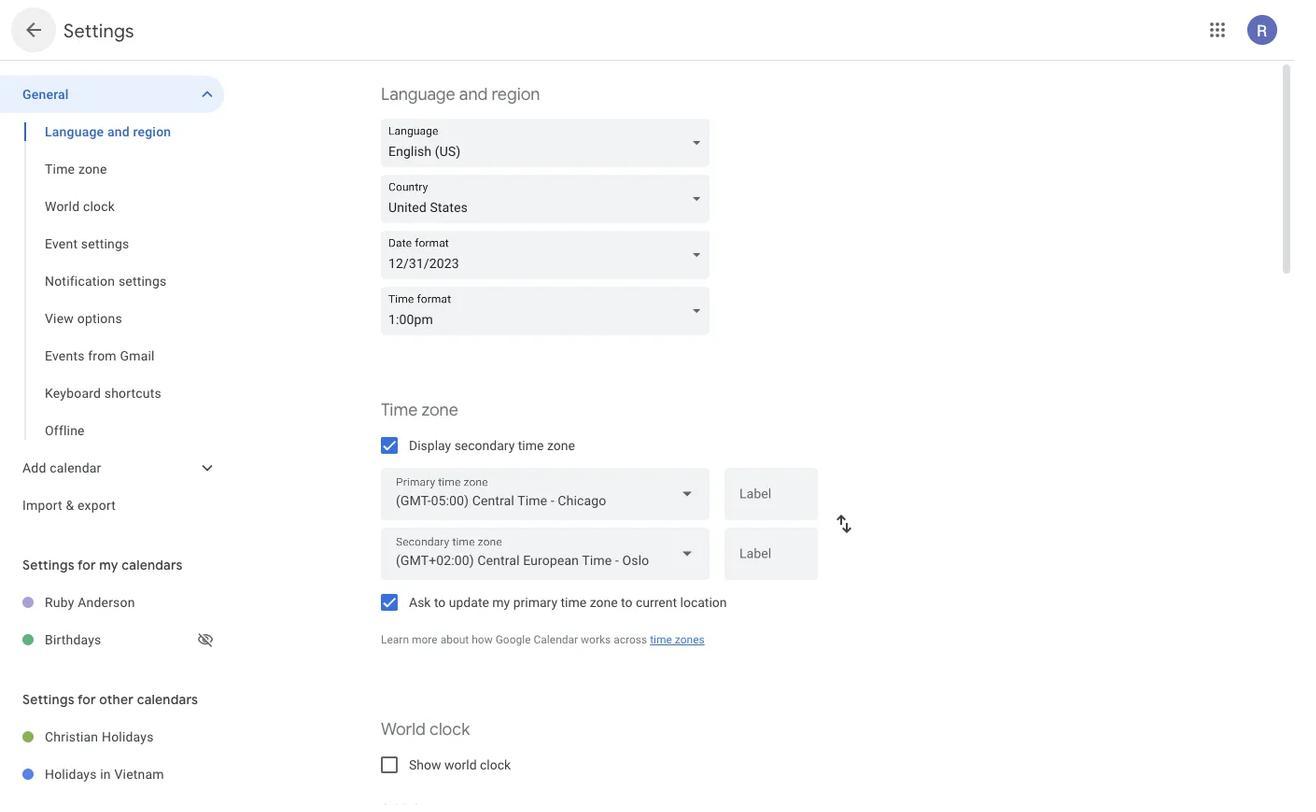 Task type: vqa. For each thing, say whether or not it's contained in the screenshot.
the bottommost for
yes



Task type: describe. For each thing, give the bounding box(es) containing it.
holidays inside holidays in vietnam link
[[45, 767, 97, 782]]

holidays in vietnam
[[45, 767, 164, 782]]

0 horizontal spatial language
[[45, 124, 104, 139]]

2 to from the left
[[621, 595, 633, 610]]

update
[[449, 595, 489, 610]]

calendars for settings for other calendars
[[137, 691, 198, 708]]

display
[[409, 438, 451, 453]]

group containing language and region
[[0, 113, 224, 449]]

1 vertical spatial world clock
[[381, 719, 470, 740]]

&
[[66, 497, 74, 513]]

learn
[[381, 633, 409, 646]]

time zones link
[[650, 633, 705, 646]]

1 to from the left
[[434, 595, 446, 610]]

0 horizontal spatial clock
[[83, 199, 115, 214]]

general
[[22, 86, 69, 102]]

primary
[[514, 595, 558, 610]]

zone up event settings
[[78, 161, 107, 177]]

view
[[45, 311, 74, 326]]

general tree item
[[0, 76, 224, 113]]

in
[[100, 767, 111, 782]]

0 horizontal spatial my
[[99, 557, 118, 574]]

1 horizontal spatial time
[[561, 595, 587, 610]]

google
[[496, 633, 531, 646]]

import
[[22, 497, 62, 513]]

ruby
[[45, 595, 74, 610]]

world
[[445, 757, 477, 773]]

christian holidays
[[45, 729, 154, 745]]

holidays in vietnam tree item
[[0, 756, 224, 793]]

settings for my calendars tree
[[0, 584, 224, 659]]

1 horizontal spatial region
[[492, 84, 540, 105]]

settings for event settings
[[81, 236, 129, 251]]

current
[[636, 595, 677, 610]]

1 horizontal spatial time
[[381, 399, 418, 421]]

zone up display at the bottom left
[[422, 399, 459, 421]]

from
[[88, 348, 117, 363]]

settings for settings for my calendars
[[22, 557, 74, 574]]

keyboard shortcuts
[[45, 385, 162, 401]]

notification
[[45, 273, 115, 289]]

2 vertical spatial time
[[650, 633, 673, 646]]

0 horizontal spatial time
[[518, 438, 544, 453]]

0 horizontal spatial world clock
[[45, 199, 115, 214]]

settings for other calendars
[[22, 691, 198, 708]]

across
[[614, 633, 648, 646]]

settings heading
[[64, 19, 134, 43]]

1 horizontal spatial and
[[459, 84, 488, 105]]

how
[[472, 633, 493, 646]]

import & export
[[22, 497, 116, 513]]

settings for settings for other calendars
[[22, 691, 74, 708]]

0 vertical spatial world
[[45, 199, 80, 214]]

1 horizontal spatial clock
[[430, 719, 470, 740]]

birthdays link
[[45, 621, 194, 659]]

events
[[45, 348, 85, 363]]

view options
[[45, 311, 122, 326]]



Task type: locate. For each thing, give the bounding box(es) containing it.
0 vertical spatial time
[[45, 161, 75, 177]]

anderson
[[78, 595, 135, 610]]

calendars for settings for my calendars
[[122, 557, 183, 574]]

1 vertical spatial and
[[107, 124, 130, 139]]

1 vertical spatial holidays
[[45, 767, 97, 782]]

my
[[99, 557, 118, 574], [493, 595, 510, 610]]

calendars up christian holidays link
[[137, 691, 198, 708]]

time zone up event settings
[[45, 161, 107, 177]]

2 vertical spatial settings
[[22, 691, 74, 708]]

language and region
[[381, 84, 540, 105], [45, 124, 171, 139]]

settings
[[81, 236, 129, 251], [119, 273, 167, 289]]

settings
[[64, 19, 134, 43], [22, 557, 74, 574], [22, 691, 74, 708]]

for left other
[[78, 691, 96, 708]]

0 vertical spatial settings
[[64, 19, 134, 43]]

keyboard
[[45, 385, 101, 401]]

more
[[412, 633, 438, 646]]

2 for from the top
[[78, 691, 96, 708]]

christian holidays link
[[45, 718, 224, 756]]

group
[[0, 113, 224, 449]]

settings for settings
[[64, 19, 134, 43]]

my up anderson
[[99, 557, 118, 574]]

settings up the notification settings
[[81, 236, 129, 251]]

time zone up display at the bottom left
[[381, 399, 459, 421]]

calendar
[[534, 633, 578, 646]]

christian holidays tree item
[[0, 718, 224, 756]]

1 horizontal spatial world clock
[[381, 719, 470, 740]]

time up 'event'
[[45, 161, 75, 177]]

go back image
[[22, 19, 45, 41]]

world up "show"
[[381, 719, 426, 740]]

time right secondary
[[518, 438, 544, 453]]

clock
[[83, 199, 115, 214], [430, 719, 470, 740], [480, 757, 511, 773]]

calendars
[[122, 557, 183, 574], [137, 691, 198, 708]]

1 vertical spatial world
[[381, 719, 426, 740]]

time zone
[[45, 161, 107, 177], [381, 399, 459, 421]]

1 vertical spatial time
[[561, 595, 587, 610]]

0 horizontal spatial language and region
[[45, 124, 171, 139]]

0 vertical spatial calendars
[[122, 557, 183, 574]]

2 horizontal spatial clock
[[480, 757, 511, 773]]

Label for primary time zone. text field
[[740, 488, 803, 514]]

to left the current
[[621, 595, 633, 610]]

1 horizontal spatial language and region
[[381, 84, 540, 105]]

add calendar
[[22, 460, 101, 476]]

0 horizontal spatial time zone
[[45, 161, 107, 177]]

None field
[[381, 119, 717, 167], [381, 175, 717, 223], [381, 231, 717, 279], [381, 287, 717, 335], [381, 468, 710, 520], [381, 528, 710, 580], [381, 119, 717, 167], [381, 175, 717, 223], [381, 231, 717, 279], [381, 287, 717, 335], [381, 468, 710, 520], [381, 528, 710, 580]]

time up display at the bottom left
[[381, 399, 418, 421]]

gmail
[[120, 348, 155, 363]]

ruby anderson
[[45, 595, 135, 610]]

holidays up holidays in vietnam link
[[102, 729, 154, 745]]

calendar
[[50, 460, 101, 476]]

1 horizontal spatial my
[[493, 595, 510, 610]]

1 horizontal spatial world
[[381, 719, 426, 740]]

zone up the works
[[590, 595, 618, 610]]

clock up show world clock
[[430, 719, 470, 740]]

1 vertical spatial language
[[45, 124, 104, 139]]

learn more about how google calendar works across time zones
[[381, 633, 705, 646]]

clock up event settings
[[83, 199, 115, 214]]

0 vertical spatial language
[[381, 84, 456, 105]]

0 vertical spatial region
[[492, 84, 540, 105]]

0 horizontal spatial to
[[434, 595, 446, 610]]

shortcuts
[[104, 385, 162, 401]]

0 horizontal spatial world
[[45, 199, 80, 214]]

1 vertical spatial time
[[381, 399, 418, 421]]

event
[[45, 236, 78, 251]]

language
[[381, 84, 456, 105], [45, 124, 104, 139]]

notification settings
[[45, 273, 167, 289]]

holidays
[[102, 729, 154, 745], [45, 767, 97, 782]]

1 horizontal spatial to
[[621, 595, 633, 610]]

ask to update my primary time zone to current location
[[409, 595, 727, 610]]

0 vertical spatial time zone
[[45, 161, 107, 177]]

zone
[[78, 161, 107, 177], [422, 399, 459, 421], [547, 438, 575, 453], [590, 595, 618, 610]]

event settings
[[45, 236, 129, 251]]

0 vertical spatial settings
[[81, 236, 129, 251]]

1 vertical spatial settings
[[119, 273, 167, 289]]

world clock
[[45, 199, 115, 214], [381, 719, 470, 740]]

tree containing general
[[0, 76, 224, 524]]

settings up general tree item
[[64, 19, 134, 43]]

clock right world at bottom
[[480, 757, 511, 773]]

0 vertical spatial language and region
[[381, 84, 540, 105]]

show world clock
[[409, 757, 511, 773]]

world
[[45, 199, 80, 214], [381, 719, 426, 740]]

add
[[22, 460, 46, 476]]

time right primary
[[561, 595, 587, 610]]

1 vertical spatial time zone
[[381, 399, 459, 421]]

for
[[78, 557, 96, 574], [78, 691, 96, 708]]

birthdays
[[45, 632, 101, 647]]

world clock up event settings
[[45, 199, 115, 214]]

0 vertical spatial world clock
[[45, 199, 115, 214]]

export
[[78, 497, 116, 513]]

Label for secondary time zone. text field
[[740, 548, 803, 574]]

1 vertical spatial settings
[[22, 557, 74, 574]]

0 vertical spatial holidays
[[102, 729, 154, 745]]

my right update
[[493, 595, 510, 610]]

0 horizontal spatial region
[[133, 124, 171, 139]]

christian
[[45, 729, 98, 745]]

birthdays tree item
[[0, 621, 224, 659]]

to
[[434, 595, 446, 610], [621, 595, 633, 610]]

0 vertical spatial for
[[78, 557, 96, 574]]

holidays inside christian holidays link
[[102, 729, 154, 745]]

1 horizontal spatial holidays
[[102, 729, 154, 745]]

options
[[77, 311, 122, 326]]

time
[[45, 161, 75, 177], [381, 399, 418, 421]]

0 horizontal spatial time
[[45, 161, 75, 177]]

0 vertical spatial time
[[518, 438, 544, 453]]

1 vertical spatial region
[[133, 124, 171, 139]]

world clock up "show"
[[381, 719, 470, 740]]

ask
[[409, 595, 431, 610]]

display secondary time zone
[[409, 438, 575, 453]]

offline
[[45, 423, 85, 438]]

works
[[581, 633, 611, 646]]

world up 'event'
[[45, 199, 80, 214]]

events from gmail
[[45, 348, 155, 363]]

location
[[681, 595, 727, 610]]

settings for other calendars tree
[[0, 718, 224, 805]]

0 vertical spatial and
[[459, 84, 488, 105]]

secondary
[[455, 438, 515, 453]]

1 vertical spatial my
[[493, 595, 510, 610]]

to right ask
[[434, 595, 446, 610]]

holidays left in
[[45, 767, 97, 782]]

settings up christian
[[22, 691, 74, 708]]

other
[[99, 691, 134, 708]]

settings up ruby
[[22, 557, 74, 574]]

region
[[492, 84, 540, 105], [133, 124, 171, 139]]

1 horizontal spatial time zone
[[381, 399, 459, 421]]

for for other
[[78, 691, 96, 708]]

calendars up ruby anderson tree item
[[122, 557, 183, 574]]

2 vertical spatial clock
[[480, 757, 511, 773]]

settings for my calendars
[[22, 557, 183, 574]]

2 horizontal spatial time
[[650, 633, 673, 646]]

for for my
[[78, 557, 96, 574]]

vietnam
[[114, 767, 164, 782]]

holidays in vietnam link
[[45, 756, 224, 793]]

0 vertical spatial clock
[[83, 199, 115, 214]]

1 horizontal spatial language
[[381, 84, 456, 105]]

and
[[459, 84, 488, 105], [107, 124, 130, 139]]

0 vertical spatial my
[[99, 557, 118, 574]]

settings up options
[[119, 273, 167, 289]]

settings for notification settings
[[119, 273, 167, 289]]

1 vertical spatial language and region
[[45, 124, 171, 139]]

1 vertical spatial for
[[78, 691, 96, 708]]

time
[[518, 438, 544, 453], [561, 595, 587, 610], [650, 633, 673, 646]]

1 vertical spatial clock
[[430, 719, 470, 740]]

zone right secondary
[[547, 438, 575, 453]]

swap time zones image
[[833, 513, 856, 535]]

show
[[409, 757, 441, 773]]

about
[[441, 633, 469, 646]]

ruby anderson tree item
[[0, 584, 224, 621]]

zones
[[675, 633, 705, 646]]

time left zones
[[650, 633, 673, 646]]

tree
[[0, 76, 224, 524]]

1 for from the top
[[78, 557, 96, 574]]

0 horizontal spatial and
[[107, 124, 130, 139]]

0 horizontal spatial holidays
[[45, 767, 97, 782]]

1 vertical spatial calendars
[[137, 691, 198, 708]]

for up ruby anderson in the bottom of the page
[[78, 557, 96, 574]]



